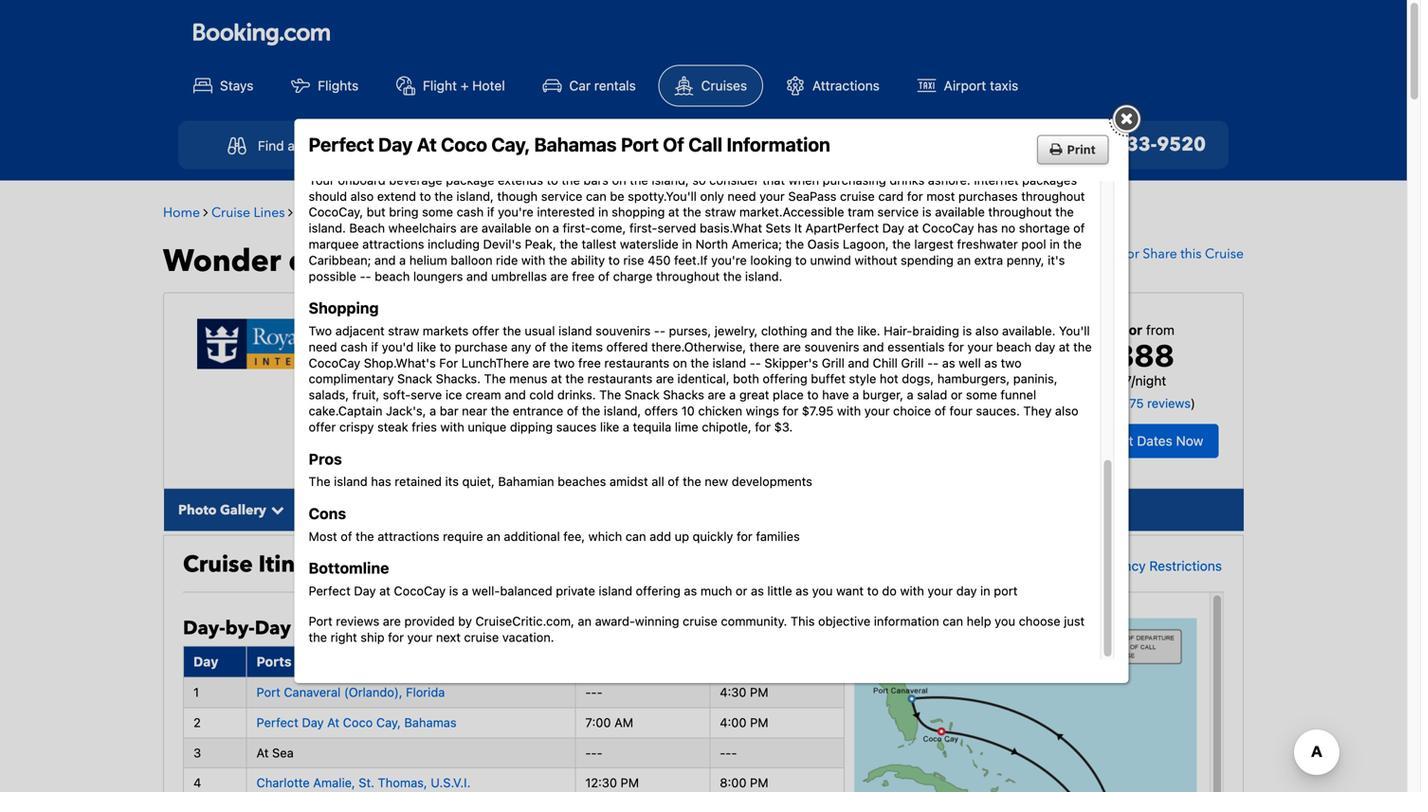 Task type: vqa. For each thing, say whether or not it's contained in the screenshot.
the bottommost restaurants
yes



Task type: describe. For each thing, give the bounding box(es) containing it.
1 vertical spatial restaurants
[[587, 372, 653, 386]]

1 horizontal spatial the
[[484, 372, 506, 386]]

in up 'come,'
[[598, 205, 608, 219]]

near
[[462, 404, 487, 418]]

ride
[[496, 253, 518, 267]]

angle right image for cruise lines
[[288, 206, 293, 219]]

chill
[[873, 356, 898, 370]]

7 for 7 night eastern caribbean & perfect day
[[538, 204, 545, 222]]

cococay inside bottomline perfect day at cococay is a well-balanced private island offering as much or as little as you want to do with your day in port
[[394, 584, 446, 598]]

shopping two adjacent straw markets offer the usual island souvenirs -- purses, jewelry, clothing and the like. hair-braiding is also available. you'll need cash if you'd like to purchase any of the items offered there.otherwise, there are souvenirs and essentials for your beach day at the cococay shop.what's for lunchthere are two free restaurants on the island -- skipper's grill and chill grill -- as well as two complimentary snack shacks. the menus at the restaurants are identical, both offering buffet style hot dogs, hamburgers, paninis, salads, fruit, soft-serve ice cream and cold drinks. the snack shacks are a great place to have a burger, a salad or some funnel cake.captain jack's, a bar near the entrance of the island, offers 10 chicken wings for $7.95 with your choice of four sauces. they also offer crispy steak fries with unique dipping sauces like a tequila lime chipotle, for $3.
[[309, 299, 1092, 434]]

cruise down by
[[464, 630, 499, 645]]

there
[[750, 340, 780, 354]]

a down interested
[[553, 221, 559, 235]]

0 vertical spatial seas
[[498, 204, 526, 222]]

at inside bottomline perfect day at cococay is a well-balanced private island offering as much or as little as you want to do with your day in port
[[379, 584, 391, 598]]

a left bar
[[430, 404, 436, 418]]

and down like.
[[863, 340, 884, 354]]

and up style
[[848, 356, 869, 370]]

day-by-day itinerary:
[[183, 616, 380, 642]]

of down usual
[[535, 340, 546, 354]]

1 vertical spatial st.
[[524, 415, 541, 430]]

tram
[[848, 205, 874, 219]]

up
[[675, 529, 689, 544]]

by-
[[225, 616, 255, 642]]

you inside port reviews are provided by cruisecritic.com, an award-winning cruise community. this objective information can help you choose just the right ship for your next cruise vacation.
[[995, 614, 1015, 629]]

0 horizontal spatial offer
[[309, 420, 336, 434]]

perfect inside bottomline perfect day at cococay is a well-balanced private island offering as much or as little as you want to do with your day in port
[[309, 584, 351, 598]]

shortage
[[1019, 221, 1070, 235]]

are up the including
[[460, 221, 478, 235]]

perfect inside 7 night eastern caribbean & perfect day wonder of the seas
[[700, 313, 765, 339]]

some inside shopping two adjacent straw markets offer the usual island souvenirs -- purses, jewelry, clothing and the like. hair-braiding is also available. you'll need cash if you'd like to purchase any of the items offered there.otherwise, there are souvenirs and essentials for your beach day at the cococay shop.what's for lunchthere are two free restaurants on the island -- skipper's grill and chill grill -- as well as two complimentary snack shacks. the menus at the restaurants are identical, both offering buffet style hot dogs, hamburgers, paninis, salads, fruit, soft-serve ice cream and cold drinks. the snack shacks are a great place to have a burger, a salad or some funnel cake.captain jack's, a bar near the entrance of the island, offers 10 chicken wings for $7.95 with your choice of four sauces. they also offer crispy steak fries with unique dipping sauces like a tequila lime chipotle, for $3.
[[966, 388, 997, 402]]

u.s.v.i. inside ports of call: perfect day at coco cay, bahamas • charlotte amalie, st. thomas, u.s.v.i. • philipsburg, st. maarten
[[949, 397, 991, 413]]

1 vertical spatial seas
[[383, 241, 450, 282]]

0 vertical spatial restaurants
[[604, 356, 670, 370]]

airport
[[944, 78, 986, 94]]

1 vertical spatial available
[[482, 221, 531, 235]]

help
[[967, 614, 991, 629]]

with down bar
[[440, 420, 464, 434]]

extends
[[498, 173, 543, 187]]

little
[[767, 584, 792, 598]]

cruise itinerary map image
[[854, 618, 1197, 793]]

for up well
[[948, 340, 964, 354]]

as right 'little' in the bottom right of the page
[[796, 584, 809, 598]]

print image
[[1050, 143, 1067, 156]]

umbrellas
[[491, 269, 547, 283]]

night for 7 night eastern caribbean & perfect day wonder of the seas
[[451, 313, 503, 339]]

ports for ports of call: perfect day at coco cay, bahamas • charlotte amalie, st. thomas, u.s.v.i. • philipsburg, st. maarten
[[448, 397, 483, 413]]

0 horizontal spatial snack
[[397, 372, 432, 386]]

print link
[[1037, 135, 1109, 164]]

as left "much"
[[684, 584, 697, 598]]

balanced
[[500, 584, 552, 598]]

families
[[756, 529, 800, 544]]

possible
[[309, 269, 356, 283]]

1 vertical spatial canaveral
[[284, 686, 341, 700]]

caribbean for 7 night eastern caribbean & perfect day
[[634, 204, 698, 222]]

there.otherwise,
[[651, 340, 746, 354]]

beach inside your onboard beverage package extends to the bars on the island, so consider that when purchasing drinks ashore. internet packages should also extend to the island, though service can be spotty.you'll only need your seapass cruise card for most purchases throughout cococay, but bring some cash if you're interested in shopping at the straw market.accessible tram service is available throughout the island. beach wheelchairs are available on a first-come, first-served basis.what sets it apartperfect day at cococay has no shortage of marquee attractions including devil's peak, the tallest waterslide in north america; the oasis lagoon, the largest freshwater pool in the caribbean; and a helium balloon ride with the ability to rise 450 feet.if you're looking to unwind without spending an extra penny, it's possible -- beach loungers and umbrellas are free of charge throughout the island.
[[375, 269, 410, 283]]

1 horizontal spatial offer
[[472, 324, 499, 338]]

including
[[428, 237, 480, 251]]

interested
[[537, 205, 595, 219]]

for down place
[[783, 404, 799, 418]]

well-
[[472, 584, 500, 598]]

of inside cons most of the attractions require an additional fee, which can add up quickly for families
[[341, 529, 352, 544]]

1 vertical spatial the
[[599, 388, 621, 402]]

some inside your onboard beverage package extends to the bars on the island, so consider that when purchasing drinks ashore. internet packages should also extend to the island, though service can be spotty.you'll only need your seapass cruise card for most purchases throughout cococay, but bring some cash if you're interested in shopping at the straw market.accessible tram service is available throughout the island. beach wheelchairs are available on a first-come, first-served basis.what sets it apartperfect day at cococay has no shortage of marquee attractions including devil's peak, the tallest waterslide in north america; the oasis lagoon, the largest freshwater pool in the caribbean; and a helium balloon ride with the ability to rise 450 feet.if you're looking to unwind without spending an extra penny, it's possible -- beach loungers and umbrellas are free of charge throughout the island.
[[422, 205, 453, 219]]

1 first- from the left
[[563, 221, 591, 235]]

cash inside shopping two adjacent straw markets offer the usual island souvenirs -- purses, jewelry, clothing and the like. hair-braiding is also available. you'll need cash if you'd like to purchase any of the items offered there.otherwise, there are souvenirs and essentials for your beach day at the cococay shop.what's for lunchthere are two free restaurants on the island -- skipper's grill and chill grill -- as well as two complimentary snack shacks. the menus at the restaurants are identical, both offering buffet style hot dogs, hamburgers, paninis, salads, fruit, soft-serve ice cream and cold drinks. the snack shacks are a great place to have a burger, a salad or some funnel cake.captain jack's, a bar near the entrance of the island, offers 10 chicken wings for $7.95 with your choice of four sauces. they also offer crispy steak fries with unique dipping sauces like a tequila lime chipotle, for $3.
[[341, 340, 368, 354]]

if inside your onboard beverage package extends to the bars on the island, so consider that when purchasing drinks ashore. internet packages should also extend to the island, though service can be spotty.you'll only need your seapass cruise card for most purchases throughout cococay, but bring some cash if you're interested in shopping at the straw market.accessible tram service is available throughout the island. beach wheelchairs are available on a first-come, first-served basis.what sets it apartperfect day at cococay has no shortage of marquee attractions including devil's peak, the tallest waterslide in north america; the oasis lagoon, the largest freshwater pool in the caribbean; and a helium balloon ride with the ability to rise 450 feet.if you're looking to unwind without spending an extra penny, it's possible -- beach loungers and umbrellas are free of charge throughout the island.
[[487, 205, 494, 219]]

perfect day at coco cay, bahamas port of call information dialog
[[294, 0, 1141, 684]]

cold
[[529, 388, 554, 402]]

coco for perfect day at coco cay, bahamas port of call information
[[441, 133, 487, 156]]

0 vertical spatial florida
[[712, 377, 754, 393]]

you inside bottomline perfect day at cococay is a well-balanced private island offering as much or as little as you want to do with your day in port
[[812, 584, 833, 598]]

complimentary
[[309, 372, 394, 386]]

serve
[[411, 388, 442, 402]]

0 horizontal spatial thomas,
[[378, 776, 427, 790]]

for down wings
[[755, 420, 771, 434]]

style
[[849, 372, 876, 386]]

your inside port reviews are provided by cruisecritic.com, an award-winning cruise community. this objective information can help you choose just the right ship for your next cruise vacation.
[[407, 630, 433, 645]]

with down have
[[837, 404, 861, 418]]

1 vertical spatial service
[[878, 205, 919, 219]]

2 vertical spatial st.
[[359, 776, 374, 790]]

as right well
[[984, 356, 998, 370]]

airport taxis
[[944, 78, 1019, 94]]

cococay inside your onboard beverage package extends to the bars on the island, so consider that when purchasing drinks ashore. internet packages should also extend to the island, though service can be spotty.you'll only need your seapass cruise card for most purchases throughout cococay, but bring some cash if you're interested in shopping at the straw market.accessible tram service is available throughout the island. beach wheelchairs are available on a first-come, first-served basis.what sets it apartperfect day at cococay has no shortage of marquee attractions including devil's peak, the tallest waterslide in north america; the oasis lagoon, the largest freshwater pool in the caribbean; and a helium balloon ride with the ability to rise 450 feet.if you're looking to unwind without spending an extra penny, it's possible -- beach loungers and umbrellas are free of charge throughout the island.
[[922, 221, 974, 235]]

cruise deals link
[[415, 127, 562, 164]]

coco for perfect day at coco cay, bahamas
[[343, 716, 373, 730]]

0 vertical spatial wonder of the seas
[[407, 204, 526, 222]]

island inside bottomline perfect day at cococay is a well-balanced private island offering as much or as little as you want to do with your day in port
[[599, 584, 632, 598]]

perfect day at coco cay, bahamas port of call information
[[309, 133, 830, 156]]

2 vertical spatial throughout
[[656, 269, 720, 283]]

and down the menus
[[505, 388, 526, 402]]

shop.what's
[[364, 356, 436, 370]]

perfect inside ports of call: perfect day at coco cay, bahamas • charlotte amalie, st. thomas, u.s.v.i. • philipsburg, st. maarten
[[536, 397, 581, 413]]

interior
[[1094, 322, 1143, 338]]

looking
[[750, 253, 792, 267]]

onboard
[[338, 173, 386, 187]]

for inside your onboard beverage package extends to the bars on the island, so consider that when purchasing drinks ashore. internet packages should also extend to the island, though service can be spotty.you'll only need your seapass cruise card for most purchases throughout cococay, but bring some cash if you're interested in shopping at the straw market.accessible tram service is available throughout the island. beach wheelchairs are available on a first-come, first-served basis.what sets it apartperfect day at cococay has no shortage of marquee attractions including devil's peak, the tallest waterslide in north america; the oasis lagoon, the largest freshwater pool in the caribbean; and a helium balloon ride with the ability to rise 450 feet.if you're looking to unwind without spending an extra penny, it's possible -- beach loungers and umbrellas are free of charge throughout the island.
[[907, 189, 923, 203]]

& for 7 night eastern caribbean & perfect day wonder of the seas
[[681, 313, 696, 339]]

island up items
[[558, 324, 592, 338]]

port reviews are provided by cruisecritic.com, an award-winning cruise community. this objective information can help you choose just the right ship for your next cruise vacation.
[[309, 614, 1085, 645]]

all
[[652, 475, 664, 489]]

day inside 7 night eastern caribbean & perfect day wonder of the seas
[[770, 313, 806, 339]]

lime
[[675, 420, 699, 434]]

perfect up your
[[309, 133, 374, 156]]

cruise down "much"
[[683, 614, 718, 629]]

add
[[650, 529, 671, 544]]

freshwater
[[957, 237, 1018, 251]]

of up the paper plane image
[[1073, 221, 1085, 235]]

of down package
[[460, 204, 472, 222]]

the inside pros the island has retained its quiet, bahamian beaches amidst all of the new developments
[[309, 475, 331, 489]]

when
[[789, 173, 819, 187]]

0 horizontal spatial service
[[541, 189, 583, 203]]

day inside ports of call: perfect day at coco cay, bahamas • charlotte amalie, st. thomas, u.s.v.i. • philipsburg, st. maarten
[[584, 397, 608, 413]]

free inside your onboard beverage package extends to the bars on the island, so consider that when purchasing drinks ashore. internet packages should also extend to the island, though service can be spotty.you'll only need your seapass cruise card for most purchases throughout cococay, but bring some cash if you're interested in shopping at the straw market.accessible tram service is available throughout the island. beach wheelchairs are available on a first-come, first-served basis.what sets it apartperfect day at cococay has no shortage of marquee attractions including devil's peak, the tallest waterslide in north america; the oasis lagoon, the largest freshwater pool in the caribbean; and a helium balloon ride with the ability to rise 450 feet.if you're looking to unwind without spending an extra penny, it's possible -- beach loungers and umbrellas are free of charge throughout the island.
[[572, 269, 595, 283]]

charlotte inside ports of call: perfect day at coco cay, bahamas • charlotte amalie, st. thomas, u.s.v.i. • philipsburg, st. maarten
[[763, 397, 820, 413]]

age and pregnancy restrictions link
[[1001, 558, 1222, 574]]

pm for 12:30 pm
[[621, 776, 639, 790]]

day inside your onboard beverage package extends to the bars on the island, so consider that when purchasing drinks ashore. internet packages should also extend to the island, though service can be spotty.you'll only need your seapass cruise card for most purchases throughout cococay, but bring some cash if you're interested in shopping at the straw market.accessible tram service is available throughout the island. beach wheelchairs are available on a first-come, first-served basis.what sets it apartperfect day at cococay has no shortage of marquee attractions including devil's peak, the tallest waterslide in north america; the oasis lagoon, the largest freshwater pool in the caribbean; and a helium balloon ride with the ability to rise 450 feet.if you're looking to unwind without spending an extra penny, it's possible -- beach loungers and umbrellas are free of charge throughout the island.
[[882, 221, 904, 235]]

2 grill from the left
[[901, 356, 924, 370]]

2 horizontal spatial also
[[1055, 404, 1079, 418]]

2
[[193, 716, 201, 730]]

7 for 7 night eastern caribbean & perfect day wonder of the seas
[[434, 313, 446, 339]]

a left tequila on the left bottom of page
[[623, 420, 630, 434]]

the inside pros the island has retained its quiet, bahamian beaches amidst all of the new developments
[[683, 475, 701, 489]]

attractions inside your onboard beverage package extends to the bars on the island, so consider that when purchasing drinks ashore. internet packages should also extend to the island, though service can be spotty.you'll only need your seapass cruise card for most purchases throughout cococay, but bring some cash if you're interested in shopping at the straw market.accessible tram service is available throughout the island. beach wheelchairs are available on a first-come, first-served basis.what sets it apartperfect day at cococay has no shortage of marquee attractions including devil's peak, the tallest waterslide in north america; the oasis lagoon, the largest freshwater pool in the caribbean; and a helium balloon ride with the ability to rise 450 feet.if you're looking to unwind without spending an extra penny, it's possible -- beach loungers and umbrellas are free of charge throughout the island.
[[362, 237, 424, 251]]

are up the shacks
[[656, 372, 674, 386]]

purchases
[[959, 189, 1018, 203]]

the inside 7 night eastern caribbean & perfect day wonder of the seas
[[511, 341, 533, 362]]

or inside bottomline perfect day at cococay is a well-balanced private island offering as much or as little as you want to do with your day in port
[[736, 584, 748, 598]]

purses,
[[669, 324, 711, 338]]

information
[[874, 614, 939, 629]]

to down markets
[[440, 340, 451, 354]]

0 vertical spatial island,
[[652, 173, 689, 187]]

of down the day-by-day itinerary:
[[295, 654, 308, 670]]

to inside bottomline perfect day at cococay is a well-balanced private island offering as much or as little as you want to do with your day in port
[[867, 584, 879, 598]]

8:00
[[720, 776, 747, 790]]

bottomline
[[309, 560, 389, 578]]

pros
[[309, 450, 342, 468]]

day inside shopping two adjacent straw markets offer the usual island souvenirs -- purses, jewelry, clothing and the like. hair-braiding is also available. you'll need cash if you'd like to purchase any of the items offered there.otherwise, there are souvenirs and essentials for your beach day at the cococay shop.what's for lunchthere are two free restaurants on the island -- skipper's grill and chill grill -- as well as two complimentary snack shacks. the menus at the restaurants are identical, both offering buffet style hot dogs, hamburgers, paninis, salads, fruit, soft-serve ice cream and cold drinks. the snack shacks are a great place to have a burger, a salad or some funnel cake.captain jack's, a bar near the entrance of the island, offers 10 chicken wings for $7.95 with your choice of four sauces. they also offer crispy steak fries with unique dipping sauces like a tequila lime chipotle, for $3.
[[1035, 340, 1056, 354]]

1 vertical spatial amalie,
[[313, 776, 355, 790]]

market.accessible
[[739, 205, 844, 219]]

and down beach
[[374, 253, 396, 267]]

globe image
[[434, 378, 445, 391]]

1 vertical spatial wonder
[[163, 241, 281, 282]]

private
[[556, 584, 595, 598]]

straw inside your onboard beverage package extends to the bars on the island, so consider that when purchasing drinks ashore. internet packages should also extend to the island, though service can be spotty.you'll only need your seapass cruise card for most purchases throughout cococay, but bring some cash if you're interested in shopping at the straw market.accessible tram service is available throughout the island. beach wheelchairs are available on a first-come, first-served basis.what sets it apartperfect day at cococay has no shortage of marquee attractions including devil's peak, the tallest waterslide in north america; the oasis lagoon, the largest freshwater pool in the caribbean; and a helium balloon ride with the ability to rise 450 feet.if you're looking to unwind without spending an extra penny, it's possible -- beach loungers and umbrellas are free of charge throughout the island.
[[705, 205, 736, 219]]

it's
[[1048, 253, 1065, 267]]

in up it's
[[1050, 237, 1060, 251]]

a up choice
[[907, 388, 914, 402]]

cruise for cruise deals
[[466, 138, 505, 154]]

wings
[[746, 404, 779, 418]]

1 grill from the left
[[822, 356, 845, 370]]

to up $7.95
[[807, 388, 819, 402]]

--- for 1
[[585, 686, 603, 700]]

from for $888
[[1146, 322, 1175, 338]]

port up the maarten
[[553, 377, 578, 393]]

cay, inside ports of call: perfect day at coco cay, bahamas • charlotte amalie, st. thomas, u.s.v.i. • philipsburg, st. maarten
[[664, 397, 690, 413]]

of down royal
[[289, 241, 320, 282]]

day inside bottomline perfect day at cococay is a well-balanced private island offering as much or as little as you want to do with your day in port
[[956, 584, 977, 598]]

to down beverage
[[420, 189, 431, 203]]

can inside cons most of the attractions require an additional fee, which can add up quickly for families
[[626, 529, 646, 544]]

in up feet.if
[[682, 237, 692, 251]]

--- up 8:00
[[720, 746, 737, 760]]

itinerary inside dropdown button
[[315, 501, 369, 519]]

perfect down "only"
[[714, 204, 755, 222]]

perfect up at sea
[[257, 716, 298, 730]]

port inside port reviews are provided by cruisecritic.com, an award-winning cruise community. this objective information can help you choose just the right ship for your next cruise vacation.
[[309, 614, 333, 629]]

without
[[855, 253, 897, 267]]

now
[[1176, 433, 1204, 449]]

sets
[[766, 221, 791, 235]]

of inside ports of call: perfect day at coco cay, bahamas • charlotte amalie, st. thomas, u.s.v.i. • philipsburg, st. maarten
[[486, 397, 500, 413]]

0 vertical spatial (orlando),
[[646, 377, 708, 393]]

caribbean for 7 night eastern caribbean & perfect day wonder of the seas
[[581, 313, 676, 339]]

can inside port reviews are provided by cruisecritic.com, an award-winning cruise community. this objective information can help you choose just the right ship for your next cruise vacation.
[[943, 614, 963, 629]]

with inside your onboard beverage package extends to the bars on the island, so consider that when purchasing drinks ashore. internet packages should also extend to the island, though service can be spotty.you'll only need your seapass cruise card for most purchases throughout cococay, but bring some cash if you're interested in shopping at the straw market.accessible tram service is available throughout the island. beach wheelchairs are available on a first-come, first-served basis.what sets it apartperfect day at cococay has no shortage of marquee attractions including devil's peak, the tallest waterslide in north america; the oasis lagoon, the largest freshwater pool in the caribbean; and a helium balloon ride with the ability to rise 450 feet.if you're looking to unwind without spending an extra penny, it's possible -- beach loungers and umbrellas are free of charge throughout the island.
[[521, 253, 545, 267]]

at up largest
[[908, 221, 919, 235]]

day up 1
[[193, 654, 218, 670]]

at sea
[[257, 746, 294, 760]]

1 horizontal spatial like
[[600, 420, 619, 434]]

stays
[[220, 78, 254, 94]]

to right 'extends'
[[547, 173, 558, 187]]

island up both
[[713, 356, 746, 370]]

essentials
[[888, 340, 945, 354]]

ports for ports of call
[[257, 654, 292, 670]]

much
[[701, 584, 732, 598]]

of inside pros the island has retained its quiet, bahamian beaches amidst all of the new developments
[[668, 475, 679, 489]]

2 first- from the left
[[629, 221, 658, 235]]

day left 'it'
[[759, 204, 782, 222]]

a down style
[[853, 388, 859, 402]]

0 vertical spatial wonder
[[407, 204, 456, 222]]

1 vertical spatial charlotte
[[257, 776, 310, 790]]

skipper's
[[765, 356, 818, 370]]

select
[[1095, 433, 1134, 449]]

also for your
[[350, 189, 374, 203]]

straw inside shopping two adjacent straw markets offer the usual island souvenirs -- purses, jewelry, clothing and the like. hair-braiding is also available. you'll need cash if you'd like to purchase any of the items offered there.otherwise, there are souvenirs and essentials for your beach day at the cococay shop.what's for lunchthere are two free restaurants on the island -- skipper's grill and chill grill -- as well as two complimentary snack shacks. the menus at the restaurants are identical, both offering buffet style hot dogs, hamburgers, paninis, salads, fruit, soft-serve ice cream and cold drinks. the snack shacks are a great place to have a burger, a salad or some funnel cake.captain jack's, a bar near the entrance of the island, offers 10 chicken wings for $7.95 with your choice of four sauces. they also offer crispy steak fries with unique dipping sauces like a tequila lime chipotle, for $3.
[[388, 324, 419, 338]]

your down burger, on the right
[[865, 404, 890, 418]]

has inside your onboard beverage package extends to the bars on the island, so consider that when purchasing drinks ashore. internet packages should also extend to the island, though service can be spotty.you'll only need your seapass cruise card for most purchases throughout cococay, but bring some cash if you're interested in shopping at the straw market.accessible tram service is available throughout the island. beach wheelchairs are available on a first-come, first-served basis.what sets it apartperfect day at cococay has no shortage of marquee attractions including devil's peak, the tallest waterslide in north america; the oasis lagoon, the largest freshwater pool in the caribbean; and a helium balloon ride with the ability to rise 450 feet.if you're looking to unwind without spending an extra penny, it's possible -- beach loungers and umbrellas are free of charge throughout the island.
[[978, 221, 998, 235]]

3
[[193, 746, 201, 760]]

and right clothing at right top
[[811, 324, 832, 338]]

to left rise on the left of page
[[608, 253, 620, 267]]

cruise for cruise itinerary
[[183, 549, 253, 581]]

thomas, inside ports of call: perfect day at coco cay, bahamas • charlotte amalie, st. thomas, u.s.v.i. • philipsburg, st. maarten
[[892, 397, 945, 413]]

maarten
[[544, 415, 595, 430]]

perfect day at coco cay, bahamas
[[257, 716, 457, 730]]

seapass
[[788, 189, 837, 203]]

print
[[1067, 143, 1096, 156]]

adjacent
[[335, 324, 385, 338]]

day down port canaveral (orlando), florida
[[302, 716, 324, 730]]

1 vertical spatial you're
[[711, 253, 747, 267]]

choose
[[1019, 614, 1061, 629]]

of down the salad
[[935, 404, 946, 418]]

home link
[[163, 204, 200, 222]]

pm for 4:00 pm
[[750, 716, 769, 730]]

sea
[[272, 746, 294, 760]]

or inside wonder of the seas "main content"
[[1127, 245, 1140, 263]]

1 vertical spatial florida
[[406, 686, 445, 700]]

0 horizontal spatial you're
[[498, 205, 534, 219]]

1 vertical spatial island.
[[745, 269, 783, 283]]

a left helium
[[399, 253, 406, 267]]

1 vertical spatial souvenirs
[[804, 340, 860, 354]]

1 vertical spatial snack
[[625, 388, 660, 402]]

2 two from the left
[[1001, 356, 1022, 370]]

quiet,
[[462, 475, 495, 489]]

reviews inside port reviews are provided by cruisecritic.com, an award-winning cruise community. this objective information can help you choose just the right ship for your next cruise vacation.
[[336, 614, 379, 629]]

pm for 4:30 pm
[[750, 686, 768, 700]]

marquee
[[309, 237, 359, 251]]

at down you'll
[[1059, 340, 1070, 354]]

as left 'little' in the bottom right of the page
[[751, 584, 764, 598]]

1 horizontal spatial on
[[612, 173, 626, 187]]

shopping
[[309, 299, 379, 317]]

additional
[[504, 529, 560, 544]]

of down ability
[[598, 269, 610, 283]]

purchase
[[455, 340, 508, 354]]

1 vertical spatial wonder of the seas
[[163, 241, 450, 282]]

cay, for perfect day at coco cay, bahamas
[[376, 716, 401, 730]]

island, inside shopping two adjacent straw markets offer the usual island souvenirs -- purses, jewelry, clothing and the like. hair-braiding is also available. you'll need cash if you'd like to purchase any of the items offered there.otherwise, there are souvenirs and essentials for your beach day at the cococay shop.what's for lunchthere are two free restaurants on the island -- skipper's grill and chill grill -- as well as two complimentary snack shacks. the menus at the restaurants are identical, both offering buffet style hot dogs, hamburgers, paninis, salads, fruit, soft-serve ice cream and cold drinks. the snack shacks are a great place to have a burger, a salad or some funnel cake.captain jack's, a bar near the entrance of the island, offers 10 chicken wings for $7.95 with your choice of four sauces. they also offer crispy steak fries with unique dipping sauces like a tequila lime chipotle, for $3.
[[604, 404, 641, 418]]

place
[[773, 388, 804, 402]]

if inside shopping two adjacent straw markets offer the usual island souvenirs -- purses, jewelry, clothing and the like. hair-braiding is also available. you'll need cash if you'd like to purchase any of the items offered there.otherwise, there are souvenirs and essentials for your beach day at the cococay shop.what's for lunchthere are two free restaurants on the island -- skipper's grill and chill grill -- as well as two complimentary snack shacks. the menus at the restaurants are identical, both offering buffet style hot dogs, hamburgers, paninis, salads, fruit, soft-serve ice cream and cold drinks. the snack shacks are a great place to have a burger, a salad or some funnel cake.captain jack's, a bar near the entrance of the island, offers 10 chicken wings for $7.95 with your choice of four sauces. they also offer crispy steak fries with unique dipping sauces like a tequila lime chipotle, for $3.
[[371, 340, 378, 354]]

has inside pros the island has retained its quiet, bahamian beaches amidst all of the new developments
[[371, 475, 391, 489]]

fee,
[[563, 529, 585, 544]]

0 horizontal spatial (orlando),
[[344, 686, 403, 700]]

of up sauces at the left of page
[[567, 404, 578, 418]]

coco inside ports of call: perfect day at coco cay, bahamas • charlotte amalie, st. thomas, u.s.v.i. • philipsburg, st. maarten
[[628, 397, 660, 413]]

1 vertical spatial throughout
[[988, 205, 1052, 219]]

and down balloon at the left of page
[[466, 269, 488, 283]]

1 • from the left
[[753, 397, 759, 413]]

is inside your onboard beverage package extends to the bars on the island, so consider that when purchasing drinks ashore. internet packages should also extend to the island, though service can be spotty.you'll only need your seapass cruise card for most purchases throughout cococay, but bring some cash if you're interested in shopping at the straw market.accessible tram service is available throughout the island. beach wheelchairs are available on a first-come, first-served basis.what sets it apartperfect day at cococay has no shortage of marquee attractions including devil's peak, the tallest waterslide in north america; the oasis lagoon, the largest freshwater pool in the caribbean; and a helium balloon ride with the ability to rise 450 feet.if you're looking to unwind without spending an extra penny, it's possible -- beach loungers and umbrellas are free of charge throughout the island.
[[922, 205, 932, 219]]

island inside pros the island has retained its quiet, bahamian beaches amidst all of the new developments
[[334, 475, 368, 489]]

angle right image for royal caribbean
[[399, 206, 404, 219]]

are down peak, at the left top
[[550, 269, 569, 283]]

at inside ports of call: perfect day at coco cay, bahamas • charlotte amalie, st. thomas, u.s.v.i. • philipsburg, st. maarten
[[611, 397, 625, 413]]

cruise for cruise lines
[[211, 204, 250, 222]]

4
[[193, 776, 201, 790]]

usual
[[525, 324, 555, 338]]

the inside cons most of the attractions require an additional fee, which can add up quickly for families
[[356, 529, 374, 544]]

from for port
[[521, 377, 549, 393]]

cococay inside shopping two adjacent straw markets offer the usual island souvenirs -- purses, jewelry, clothing and the like. hair-braiding is also available. you'll need cash if you'd like to purchase any of the items offered there.otherwise, there are souvenirs and essentials for your beach day at the cococay shop.what's for lunchthere are two free restaurants on the island -- skipper's grill and chill grill -- as well as two complimentary snack shacks. the menus at the restaurants are identical, both offering buffet style hot dogs, hamburgers, paninis, salads, fruit, soft-serve ice cream and cold drinks. the snack shacks are a great place to have a burger, a salad or some funnel cake.captain jack's, a bar near the entrance of the island, offers 10 chicken wings for $7.95 with your choice of four sauces. they also offer crispy steak fries with unique dipping sauces like a tequila lime chipotle, for $3.
[[309, 356, 360, 370]]

0 vertical spatial island.
[[309, 221, 346, 235]]

jack's,
[[386, 404, 426, 418]]

find a cruise
[[258, 138, 336, 154]]

is inside shopping two adjacent straw markets offer the usual island souvenirs -- purses, jewelry, clothing and the like. hair-braiding is also available. you'll need cash if you'd like to purchase any of the items offered there.otherwise, there are souvenirs and essentials for your beach day at the cococay shop.what's for lunchthere are two free restaurants on the island -- skipper's grill and chill grill -- as well as two complimentary snack shacks. the menus at the restaurants are identical, both offering buffet style hot dogs, hamburgers, paninis, salads, fruit, soft-serve ice cream and cold drinks. the snack shacks are a great place to have a burger, a salad or some funnel cake.captain jack's, a bar near the entrance of the island, offers 10 chicken wings for $7.95 with your choice of four sauces. they also offer crispy steak fries with unique dipping sauces like a tequila lime chipotle, for $3.
[[963, 324, 972, 338]]

at up cold
[[551, 372, 562, 386]]

seas inside 7 night eastern caribbean & perfect day wonder of the seas
[[536, 341, 568, 362]]

at inside dialog
[[417, 133, 437, 156]]

peak,
[[525, 237, 556, 251]]

car
[[569, 78, 591, 94]]

bahamian
[[498, 475, 554, 489]]

offering inside bottomline perfect day at cococay is a well-balanced private island offering as much or as little as you want to do with your day in port
[[636, 584, 681, 598]]

1 horizontal spatial available
[[935, 205, 985, 219]]

cons most of the attractions require an additional fee, which can add up quickly for families
[[309, 505, 800, 544]]

0 horizontal spatial island,
[[456, 189, 494, 203]]

booking.com home image
[[193, 22, 330, 47]]



Task type: locate. For each thing, give the bounding box(es) containing it.
seas down wheelchairs
[[383, 241, 450, 282]]

basis.what
[[700, 221, 762, 235]]

1 horizontal spatial some
[[966, 388, 997, 402]]

cococay up largest
[[922, 221, 974, 235]]

for inside port reviews are provided by cruisecritic.com, an award-winning cruise community. this objective information can help you choose just the right ship for your next cruise vacation.
[[388, 630, 404, 645]]

at down roundtrip: from port canaveral (orlando), florida
[[611, 397, 625, 413]]

sauces.
[[976, 404, 1020, 418]]

cruise inside cruise deals link
[[466, 138, 505, 154]]

4.5 / 5 275 reviews )
[[1067, 392, 1196, 412]]

spending
[[901, 253, 954, 267]]

0 horizontal spatial an
[[487, 529, 501, 544]]

2 horizontal spatial can
[[943, 614, 963, 629]]

royal caribbean image
[[197, 319, 401, 369]]

amalie, inside ports of call: perfect day at coco cay, bahamas • charlotte amalie, st. thomas, u.s.v.i. • philipsburg, st. maarten
[[823, 397, 868, 413]]

free inside shopping two adjacent straw markets offer the usual island souvenirs -- purses, jewelry, clothing and the like. hair-braiding is also available. you'll need cash if you'd like to purchase any of the items offered there.otherwise, there are souvenirs and essentials for your beach day at the cococay shop.what's for lunchthere are two free restaurants on the island -- skipper's grill and chill grill -- as well as two complimentary snack shacks. the menus at the restaurants are identical, both offering buffet style hot dogs, hamburgers, paninis, salads, fruit, soft-serve ice cream and cold drinks. the snack shacks are a great place to have a burger, a salad or some funnel cake.captain jack's, a bar near the entrance of the island, offers 10 chicken wings for $7.95 with your choice of four sauces. they also offer crispy steak fries with unique dipping sauces like a tequila lime chipotle, for $3.
[[578, 356, 601, 370]]

salad
[[917, 388, 947, 402]]

2 angle right image from the left
[[530, 206, 534, 219]]

an for port
[[578, 614, 592, 629]]

0 horizontal spatial grill
[[822, 356, 845, 370]]

of left any
[[493, 341, 507, 362]]

island. up marquee
[[309, 221, 346, 235]]

a left the well-
[[462, 584, 469, 598]]

port left of
[[621, 133, 659, 156]]

amalie, down style
[[823, 397, 868, 413]]

beach
[[375, 269, 410, 283], [996, 340, 1032, 354]]

0 vertical spatial need
[[728, 189, 756, 203]]

call right of
[[689, 133, 723, 156]]

a inside bottomline perfect day at cococay is a well-balanced private island offering as much or as little as you want to do with your day in port
[[462, 584, 469, 598]]

call inside wonder of the seas "main content"
[[312, 654, 336, 670]]

1 vertical spatial has
[[371, 475, 391, 489]]

an inside your onboard beverage package extends to the bars on the island, so consider that when purchasing drinks ashore. internet packages should also extend to the island, though service can be spotty.you'll only need your seapass cruise card for most purchases throughout cococay, but bring some cash if you're interested in shopping at the straw market.accessible tram service is available throughout the island. beach wheelchairs are available on a first-come, first-served basis.what sets it apartperfect day at cococay has no shortage of marquee attractions including devil's peak, the tallest waterslide in north america; the oasis lagoon, the largest freshwater pool in the caribbean; and a helium balloon ride with the ability to rise 450 feet.if you're looking to unwind without spending an extra penny, it's possible -- beach loungers and umbrellas are free of charge throughout the island.
[[957, 253, 971, 267]]

need inside your onboard beverage package extends to the bars on the island, so consider that when purchasing drinks ashore. internet packages should also extend to the island, though service can be spotty.you'll only need your seapass cruise card for most purchases throughout cococay, but bring some cash if you're interested in shopping at the straw market.accessible tram service is available throughout the island. beach wheelchairs are available on a first-come, first-served basis.what sets it apartperfect day at cococay has no shortage of marquee attractions including devil's peak, the tallest waterslide in north america; the oasis lagoon, the largest freshwater pool in the caribbean; and a helium balloon ride with the ability to rise 450 feet.if you're looking to unwind without spending an extra penny, it's possible -- beach loungers and umbrellas are free of charge throughout the island.
[[728, 189, 756, 203]]

steak
[[377, 420, 408, 434]]

search image
[[952, 246, 971, 261]]

throughout
[[1021, 189, 1085, 203], [988, 205, 1052, 219], [656, 269, 720, 283]]

0 horizontal spatial u.s.v.i.
[[431, 776, 471, 790]]

in inside bottomline perfect day at cococay is a well-balanced private island offering as much or as little as you want to do with your day in port
[[980, 584, 991, 598]]

eastern inside 7 night eastern caribbean & perfect day wonder of the seas
[[507, 313, 576, 339]]

or inside shopping two adjacent straw markets offer the usual island souvenirs -- purses, jewelry, clothing and the like. hair-braiding is also available. you'll need cash if you'd like to purchase any of the items offered there.otherwise, there are souvenirs and essentials for your beach day at the cococay shop.what's for lunchthere are two free restaurants on the island -- skipper's grill and chill grill -- as well as two complimentary snack shacks. the menus at the restaurants are identical, both offering buffet style hot dogs, hamburgers, paninis, salads, fruit, soft-serve ice cream and cold drinks. the snack shacks are a great place to have a burger, a salad or some funnel cake.captain jack's, a bar near the entrance of the island, offers 10 chicken wings for $7.95 with your choice of four sauces. they also offer crispy steak fries with unique dipping sauces like a tequila lime chipotle, for $3.
[[951, 388, 963, 402]]

you're down north
[[711, 253, 747, 267]]

--- for 3
[[585, 746, 603, 760]]

at
[[668, 205, 679, 219], [908, 221, 919, 235], [1059, 340, 1070, 354], [551, 372, 562, 386], [379, 584, 391, 598]]

can inside your onboard beverage package extends to the bars on the island, so consider that when purchasing drinks ashore. internet packages should also extend to the island, though service can be spotty.you'll only need your seapass cruise card for most purchases throughout cococay, but bring some cash if you're interested in shopping at the straw market.accessible tram service is available throughout the island. beach wheelchairs are available on a first-come, first-served basis.what sets it apartperfect day at cococay has no shortage of marquee attractions including devil's peak, the tallest waterslide in north america; the oasis lagoon, the largest freshwater pool in the caribbean; and a helium balloon ride with the ability to rise 450 feet.if you're looking to unwind without spending an extra penny, it's possible -- beach loungers and umbrellas are free of charge throughout the island.
[[586, 189, 607, 203]]

cream
[[466, 388, 501, 402]]

car rentals
[[569, 78, 636, 94]]

ship
[[361, 630, 385, 645]]

wonder of the seas down royal
[[163, 241, 450, 282]]

a inside navigation
[[288, 138, 295, 154]]

like right sauces at the left of page
[[600, 420, 619, 434]]

your up well
[[968, 340, 993, 354]]

1 horizontal spatial day
[[1035, 340, 1056, 354]]

pm right 8:00
[[750, 776, 769, 790]]

1 horizontal spatial reviews
[[1147, 396, 1191, 411]]

ports
[[448, 397, 483, 413], [257, 654, 292, 670]]

& for 7 night eastern caribbean & perfect day
[[701, 204, 711, 222]]

0 horizontal spatial angle right image
[[399, 206, 404, 219]]

0 vertical spatial charlotte
[[763, 397, 820, 413]]

angle right image
[[203, 206, 208, 219], [288, 206, 293, 219]]

port canaveral (orlando), florida link
[[257, 686, 445, 700]]

are up 'chicken'
[[708, 388, 726, 402]]

day inside bottomline perfect day at cococay is a well-balanced private island offering as much or as little as you want to do with your day in port
[[354, 584, 376, 598]]

they
[[1023, 404, 1052, 418]]

or right "much"
[[736, 584, 748, 598]]

map marker image
[[436, 398, 443, 411]]

/ inside interior from $888 $127 / night
[[1132, 373, 1135, 389]]

extra
[[974, 253, 1003, 267]]

day down available.
[[1035, 340, 1056, 354]]

0 horizontal spatial or
[[736, 584, 748, 598]]

---
[[585, 686, 603, 700], [585, 746, 603, 760], [720, 746, 737, 760]]

shacks
[[663, 388, 704, 402]]

night up peak, at the left top
[[549, 204, 582, 222]]

2 vertical spatial on
[[673, 356, 687, 370]]

with inside bottomline perfect day at cococay is a well-balanced private island offering as much or as little as you want to do with your day in port
[[900, 584, 924, 598]]

caribbean inside 7 night eastern caribbean & perfect day wonder of the seas
[[581, 313, 676, 339]]

call inside perfect day at coco cay, bahamas port of call information dialog
[[689, 133, 723, 156]]

island, down roundtrip: from port canaveral (orlando), florida
[[604, 404, 641, 418]]

2 angle right image from the left
[[288, 206, 293, 219]]

vacation.
[[502, 630, 554, 645]]

of up philipsburg,
[[486, 397, 500, 413]]

0 vertical spatial souvenirs
[[596, 324, 651, 338]]

snack up "offers"
[[625, 388, 660, 402]]

1 vertical spatial cay,
[[664, 397, 690, 413]]

pregnancy
[[1081, 558, 1146, 574]]

cruises link
[[659, 65, 763, 107]]

also for shopping
[[975, 324, 999, 338]]

to left do
[[867, 584, 879, 598]]

1 horizontal spatial cococay
[[394, 584, 446, 598]]

cruisecritic.com,
[[475, 614, 574, 629]]

the right drinks. at the left of the page
[[599, 388, 621, 402]]

if
[[487, 205, 494, 219], [371, 340, 378, 354]]

0 horizontal spatial first-
[[563, 221, 591, 235]]

your
[[309, 173, 335, 187]]

from up entrance
[[521, 377, 549, 393]]

reviews inside the 4.5 / 5 275 reviews )
[[1147, 396, 1191, 411]]

an left the award-
[[578, 614, 592, 629]]

0 vertical spatial attractions
[[362, 237, 424, 251]]

1 vertical spatial call
[[312, 654, 336, 670]]

by
[[458, 614, 472, 629]]

cay, for perfect day at coco cay, bahamas port of call information
[[491, 133, 530, 156]]

travel menu navigation
[[178, 121, 1229, 169]]

seas down though
[[498, 204, 526, 222]]

angle right image for wonder of the seas
[[530, 206, 534, 219]]

cruise deals
[[466, 138, 541, 154]]

from inside interior from $888 $127 / night
[[1146, 322, 1175, 338]]

0 vertical spatial throughout
[[1021, 189, 1085, 203]]

wonder of the seas main content
[[154, 190, 1253, 793]]

souvenirs up offered
[[596, 324, 651, 338]]

1 vertical spatial coco
[[628, 397, 660, 413]]

1 horizontal spatial if
[[487, 205, 494, 219]]

also down onboard
[[350, 189, 374, 203]]

0 vertical spatial service
[[541, 189, 583, 203]]

0 horizontal spatial from
[[521, 377, 549, 393]]

island, down package
[[456, 189, 494, 203]]

0 vertical spatial /
[[1132, 373, 1135, 389]]

menus
[[509, 372, 548, 386]]

10
[[681, 404, 695, 418]]

night for 7 night eastern caribbean & perfect day
[[549, 204, 582, 222]]

dogs,
[[902, 372, 934, 386]]

beach inside shopping two adjacent straw markets offer the usual island souvenirs -- purses, jewelry, clothing and the like. hair-braiding is also available. you'll need cash if you'd like to purchase any of the items offered there.otherwise, there are souvenirs and essentials for your beach day at the cococay shop.what's for lunchthere are two free restaurants on the island -- skipper's grill and chill grill -- as well as two complimentary snack shacks. the menus at the restaurants are identical, both offering buffet style hot dogs, hamburgers, paninis, salads, fruit, soft-serve ice cream and cold drinks. the snack shacks are a great place to have a burger, a salad or some funnel cake.captain jack's, a bar near the entrance of the island, offers 10 chicken wings for $7.95 with your choice of four sauces. they also offer crispy steak fries with unique dipping sauces like a tequila lime chipotle, for $3.
[[996, 340, 1032, 354]]

1 horizontal spatial ports
[[448, 397, 483, 413]]

your down provided
[[407, 630, 433, 645]]

0 vertical spatial the
[[484, 372, 506, 386]]

1 horizontal spatial canaveral
[[582, 377, 642, 393]]

night
[[549, 204, 582, 222], [451, 313, 503, 339]]

wheelchairs
[[388, 221, 457, 235]]

1 horizontal spatial need
[[728, 189, 756, 203]]

1 horizontal spatial cash
[[457, 205, 484, 219]]

$127
[[1102, 373, 1132, 389]]

of
[[663, 133, 684, 156]]

0 horizontal spatial cay,
[[376, 716, 401, 730]]

on inside shopping two adjacent straw markets offer the usual island souvenirs -- purses, jewelry, clothing and the like. hair-braiding is also available. you'll need cash if you'd like to purchase any of the items offered there.otherwise, there are souvenirs and essentials for your beach day at the cococay shop.what's for lunchthere are two free restaurants on the island -- skipper's grill and chill grill -- as well as two complimentary snack shacks. the menus at the restaurants are identical, both offering buffet style hot dogs, hamburgers, paninis, salads, fruit, soft-serve ice cream and cold drinks. the snack shacks are a great place to have a burger, a salad or some funnel cake.captain jack's, a bar near the entrance of the island, offers 10 chicken wings for $7.95 with your choice of four sauces. they also offer crispy steak fries with unique dipping sauces like a tequila lime chipotle, for $3.
[[673, 356, 687, 370]]

offer
[[472, 324, 499, 338], [309, 420, 336, 434]]

of inside 7 night eastern caribbean & perfect day wonder of the seas
[[493, 341, 507, 362]]

bahamas inside dialog
[[534, 133, 617, 156]]

your inside your onboard beverage package extends to the bars on the island, so consider that when purchasing drinks ashore. internet packages should also extend to the island, though service can be spotty.you'll only need your seapass cruise card for most purchases throughout cococay, but bring some cash if you're interested in shopping at the straw market.accessible tram service is available throughout the island. beach wheelchairs are available on a first-come, first-served basis.what sets it apartperfect day at cococay has no shortage of marquee attractions including devil's peak, the tallest waterslide in north america; the oasis lagoon, the largest freshwater pool in the caribbean; and a helium balloon ride with the ability to rise 450 feet.if you're looking to unwind without spending an extra penny, it's possible -- beach loungers and umbrellas are free of charge throughout the island.
[[760, 189, 785, 203]]

available.
[[1002, 324, 1056, 338]]

two
[[554, 356, 575, 370], [1001, 356, 1022, 370]]

community.
[[721, 614, 787, 629]]

is left the well-
[[449, 584, 458, 598]]

to left unwind
[[795, 253, 807, 267]]

reviews down night
[[1147, 396, 1191, 411]]

pm for 8:00 pm
[[750, 776, 769, 790]]

and inside wonder of the seas "main content"
[[1054, 558, 1077, 574]]

bahamas inside ports of call: perfect day at coco cay, bahamas • charlotte amalie, st. thomas, u.s.v.i. • philipsburg, st. maarten
[[694, 397, 750, 413]]

800-
[[1071, 132, 1114, 158]]

any
[[511, 340, 531, 354]]

do
[[882, 584, 897, 598]]

offer up purchase
[[472, 324, 499, 338]]

oasis
[[808, 237, 839, 251]]

0 vertical spatial is
[[922, 205, 932, 219]]

0 horizontal spatial need
[[309, 340, 337, 354]]

coco up package
[[441, 133, 487, 156]]

1 vertical spatial day
[[956, 584, 977, 598]]

1 angle right image from the left
[[203, 206, 208, 219]]

two
[[309, 324, 332, 338]]

day up lagoon,
[[882, 221, 904, 235]]

offer down the cake.captain
[[309, 420, 336, 434]]

cruise inside travel menu navigation
[[298, 138, 336, 154]]

eastern for 7 night eastern caribbean & perfect day wonder of the seas
[[507, 313, 576, 339]]

0 horizontal spatial has
[[371, 475, 391, 489]]

2 • from the left
[[995, 397, 1001, 413]]

cay, inside dialog
[[491, 133, 530, 156]]

are up the menus
[[532, 356, 551, 370]]

has left the retained
[[371, 475, 391, 489]]

this
[[1181, 245, 1202, 263]]

need inside shopping two adjacent straw markets offer the usual island souvenirs -- purses, jewelry, clothing and the like. hair-braiding is also available. you'll need cash if you'd like to purchase any of the items offered there.otherwise, there are souvenirs and essentials for your beach day at the cococay shop.what's for lunchthere are two free restaurants on the island -- skipper's grill and chill grill -- as well as two complimentary snack shacks. the menus at the restaurants are identical, both offering buffet style hot dogs, hamburgers, paninis, salads, fruit, soft-serve ice cream and cold drinks. the snack shacks are a great place to have a burger, a salad or some funnel cake.captain jack's, a bar near the entrance of the island, offers 10 chicken wings for $7.95 with your choice of four sauces. they also offer crispy steak fries with unique dipping sauces like a tequila lime chipotle, for $3.
[[309, 340, 337, 354]]

0 horizontal spatial /
[[1100, 396, 1103, 411]]

is inside bottomline perfect day at cococay is a well-balanced private island offering as much or as little as you want to do with your day in port
[[449, 584, 458, 598]]

packages
[[1022, 173, 1077, 187]]

1 vertical spatial straw
[[388, 324, 419, 338]]

throughout down packages
[[1021, 189, 1085, 203]]

ports down the day-by-day itinerary:
[[257, 654, 292, 670]]

night inside 7 night eastern caribbean & perfect day wonder of the seas
[[451, 313, 503, 339]]

1 horizontal spatial angle right image
[[288, 206, 293, 219]]

coco inside dialog
[[441, 133, 487, 156]]

home
[[163, 204, 200, 222]]

a up 'chicken'
[[729, 388, 736, 402]]

perfect up the maarten
[[536, 397, 581, 413]]

canaveral down ports of call
[[284, 686, 341, 700]]

7 up for on the top
[[434, 313, 446, 339]]

0 horizontal spatial day
[[956, 584, 977, 598]]

be
[[610, 189, 624, 203]]

0 vertical spatial canaveral
[[582, 377, 642, 393]]

0 horizontal spatial available
[[482, 221, 531, 235]]

0 horizontal spatial two
[[554, 356, 575, 370]]

you right help
[[995, 614, 1015, 629]]

need down the consider
[[728, 189, 756, 203]]

coco
[[441, 133, 487, 156], [628, 397, 660, 413], [343, 716, 373, 730]]

wonder inside 7 night eastern caribbean & perfect day wonder of the seas
[[434, 341, 489, 362]]

also inside your onboard beverage package extends to the bars on the island, so consider that when purchasing drinks ashore. internet packages should also extend to the island, though service can be spotty.you'll only need your seapass cruise card for most purchases throughout cococay, but bring some cash if you're interested in shopping at the straw market.accessible tram service is available throughout the island. beach wheelchairs are available on a first-come, first-served basis.what sets it apartperfect day at cococay has no shortage of marquee attractions including devil's peak, the tallest waterslide in north america; the oasis lagoon, the largest freshwater pool in the caribbean; and a helium balloon ride with the ability to rise 450 feet.if you're looking to unwind without spending an extra penny, it's possible -- beach loungers and umbrellas are free of charge throughout the island.
[[350, 189, 374, 203]]

0 vertical spatial cay,
[[491, 133, 530, 156]]

1 horizontal spatial eastern
[[586, 204, 631, 222]]

can
[[586, 189, 607, 203], [626, 529, 646, 544], [943, 614, 963, 629]]

day up beverage
[[378, 133, 413, 156]]

1 horizontal spatial grill
[[901, 356, 924, 370]]

1 horizontal spatial beach
[[996, 340, 1032, 354]]

an inside port reviews are provided by cruisecritic.com, an award-winning cruise community. this objective information can help you choose just the right ship for your next cruise vacation.
[[578, 614, 592, 629]]

4.5
[[1067, 392, 1093, 412]]

1 horizontal spatial cay,
[[491, 133, 530, 156]]

an inside cons most of the attractions require an additional fee, which can add up quickly for families
[[487, 529, 501, 544]]

& down "only"
[[701, 204, 711, 222]]

1 horizontal spatial u.s.v.i.
[[949, 397, 991, 413]]

charlotte amalie, st. thomas, u.s.v.i. link
[[257, 776, 471, 790]]

2 vertical spatial cococay
[[394, 584, 446, 598]]

you're
[[498, 205, 534, 219], [711, 253, 747, 267]]

cash inside your onboard beverage package extends to the bars on the island, so consider that when purchasing drinks ashore. internet packages should also extend to the island, though service can be spotty.you'll only need your seapass cruise card for most purchases throughout cococay, but bring some cash if you're interested in shopping at the straw market.accessible tram service is available throughout the island. beach wheelchairs are available on a first-come, first-served basis.what sets it apartperfect day at cococay has no shortage of marquee attractions including devil's peak, the tallest waterslide in north america; the oasis lagoon, the largest freshwater pool in the caribbean; and a helium balloon ride with the ability to rise 450 feet.if you're looking to unwind without spending an extra penny, it's possible -- beach loungers and umbrellas are free of charge throughout the island.
[[457, 205, 484, 219]]

7 inside 7 night eastern caribbean & perfect day wonder of the seas
[[434, 313, 446, 339]]

beaches
[[558, 475, 606, 489]]

cruise up your
[[298, 138, 336, 154]]

$3.
[[774, 420, 793, 434]]

1 vertical spatial 7
[[434, 313, 446, 339]]

& inside 7 night eastern caribbean & perfect day wonder of the seas
[[681, 313, 696, 339]]

cruise inside your onboard beverage package extends to the bars on the island, so consider that when purchasing drinks ashore. internet packages should also extend to the island, though service can be spotty.you'll only need your seapass cruise card for most purchases throughout cococay, but bring some cash if you're interested in shopping at the straw market.accessible tram service is available throughout the island. beach wheelchairs are available on a first-come, first-served basis.what sets it apartperfect day at cococay has no shortage of marquee attractions including devil's peak, the tallest waterslide in north america; the oasis lagoon, the largest freshwater pool in the caribbean; and a helium balloon ride with the ability to rise 450 feet.if you're looking to unwind without spending an extra penny, it's possible -- beach loungers and umbrellas are free of charge throughout the island.
[[840, 189, 875, 203]]

no
[[1001, 221, 1016, 235]]

island. down 'looking'
[[745, 269, 783, 283]]

want
[[836, 584, 864, 598]]

2 vertical spatial is
[[449, 584, 458, 598]]

day down bottomline
[[354, 584, 376, 598]]

pm right the 4:00
[[750, 716, 769, 730]]

1 vertical spatial itinerary
[[259, 549, 352, 581]]

attractions down beach
[[362, 237, 424, 251]]

1 vertical spatial need
[[309, 340, 337, 354]]

first- down shopping
[[629, 221, 658, 235]]

cococay
[[922, 221, 974, 235], [309, 356, 360, 370], [394, 584, 446, 598]]

1 horizontal spatial /
[[1132, 373, 1135, 389]]

)
[[1191, 396, 1196, 411]]

eastern for 7 night eastern caribbean & perfect day
[[586, 204, 631, 222]]

two down items
[[554, 356, 575, 370]]

2 vertical spatial seas
[[536, 341, 568, 362]]

but
[[367, 205, 386, 219]]

0 horizontal spatial can
[[586, 189, 607, 203]]

served
[[658, 221, 696, 235]]

1 two from the left
[[554, 356, 575, 370]]

and right age
[[1054, 558, 1077, 574]]

tequila
[[633, 420, 671, 434]]

2 horizontal spatial or
[[1127, 245, 1140, 263]]

2 vertical spatial wonder
[[434, 341, 489, 362]]

service up interested
[[541, 189, 583, 203]]

--- down 7:00 at the bottom left of page
[[585, 746, 603, 760]]

florida up 'chicken'
[[712, 377, 754, 393]]

0 vertical spatial ports
[[448, 397, 483, 413]]

island up itinerary dropdown button
[[334, 475, 368, 489]]

at down port canaveral (orlando), florida link
[[327, 716, 340, 730]]

1 vertical spatial thomas,
[[378, 776, 427, 790]]

perfect day at coco cay, bahamas link
[[257, 716, 457, 730]]

0 vertical spatial an
[[957, 253, 971, 267]]

st. down perfect day at coco cay, bahamas link
[[359, 776, 374, 790]]

first-
[[563, 221, 591, 235], [629, 221, 658, 235]]

0 vertical spatial thomas,
[[892, 397, 945, 413]]

0 horizontal spatial seas
[[383, 241, 450, 282]]

stays link
[[178, 66, 269, 106]]

ports inside ports of call: perfect day at coco cay, bahamas • charlotte amalie, st. thomas, u.s.v.i. • philipsburg, st. maarten
[[448, 397, 483, 413]]

as left well
[[942, 356, 955, 370]]

800-233-9520
[[1071, 132, 1206, 158]]

island up the award-
[[599, 584, 632, 598]]

the
[[484, 372, 506, 386], [599, 388, 621, 402], [309, 475, 331, 489]]

0 vertical spatial eastern
[[586, 204, 631, 222]]

your inside bottomline perfect day at cococay is a well-balanced private island offering as much or as little as you want to do with your day in port
[[928, 584, 953, 598]]

paper plane image
[[1077, 247, 1095, 260]]

flight + hotel
[[423, 78, 505, 94]]

perfect down bottomline
[[309, 584, 351, 598]]

throughout up no on the right top of page
[[988, 205, 1052, 219]]

attractions left the require
[[378, 529, 440, 544]]

cruise for cruise search
[[971, 245, 1010, 263]]

offering inside shopping two adjacent straw markets offer the usual island souvenirs -- purses, jewelry, clothing and the like. hair-braiding is also available. you'll need cash if you'd like to purchase any of the items offered there.otherwise, there are souvenirs and essentials for your beach day at the cococay shop.what's for lunchthere are two free restaurants on the island -- skipper's grill and chill grill -- as well as two complimentary snack shacks. the menus at the restaurants are identical, both offering buffet style hot dogs, hamburgers, paninis, salads, fruit, soft-serve ice cream and cold drinks. the snack shacks are a great place to have a burger, a salad or some funnel cake.captain jack's, a bar near the entrance of the island, offers 10 chicken wings for $7.95 with your choice of four sauces. they also offer crispy steak fries with unique dipping sauces like a tequila lime chipotle, for $3.
[[763, 372, 808, 386]]

itinerary down the most in the left bottom of the page
[[259, 549, 352, 581]]

philipsburg,
[[448, 415, 520, 430]]

0 vertical spatial reviews
[[1147, 396, 1191, 411]]

7:00 am
[[585, 716, 633, 730]]

2 horizontal spatial the
[[599, 388, 621, 402]]

pm right 4:30
[[750, 686, 768, 700]]

0 horizontal spatial is
[[449, 584, 458, 598]]

$888
[[1094, 338, 1175, 374]]

0 horizontal spatial ports
[[257, 654, 292, 670]]

1 vertical spatial or
[[951, 388, 963, 402]]

unique
[[468, 420, 507, 434]]

souvenirs up buffet
[[804, 340, 860, 354]]

0 horizontal spatial angle right image
[[203, 206, 208, 219]]

service down card
[[878, 205, 919, 219]]

devil's
[[483, 237, 521, 251]]

tallest
[[582, 237, 617, 251]]

cococay up provided
[[394, 584, 446, 598]]

the inside port reviews are provided by cruisecritic.com, an award-winning cruise community. this objective information can help you choose just the right ship for your next cruise vacation.
[[309, 630, 327, 645]]

bars
[[584, 173, 609, 187]]

1 vertical spatial from
[[521, 377, 549, 393]]

on down there.otherwise,
[[673, 356, 687, 370]]

cruise down purchasing
[[840, 189, 875, 203]]

--- up 7:00 at the bottom left of page
[[585, 686, 603, 700]]

an for cons
[[487, 529, 501, 544]]

are inside port reviews are provided by cruisecritic.com, an award-winning cruise community. this objective information can help you choose just the right ship for your next cruise vacation.
[[383, 614, 401, 629]]

call
[[689, 133, 723, 156], [312, 654, 336, 670]]

for inside cons most of the attractions require an additional fee, which can add up quickly for families
[[737, 529, 753, 544]]

1 horizontal spatial st.
[[524, 415, 541, 430]]

1 vertical spatial is
[[963, 324, 972, 338]]

free down ability
[[572, 269, 595, 283]]

at up served at the top left
[[668, 205, 679, 219]]

port down ports of call
[[257, 686, 280, 700]]

for down drinks
[[907, 189, 923, 203]]

1 angle right image from the left
[[399, 206, 404, 219]]

0 vertical spatial offer
[[472, 324, 499, 338]]

1 vertical spatial also
[[975, 324, 999, 338]]

bahamas for perfect day at coco cay, bahamas port of call information
[[534, 133, 617, 156]]

like
[[417, 340, 436, 354], [600, 420, 619, 434]]

cash down adjacent
[[341, 340, 368, 354]]

1 horizontal spatial call
[[689, 133, 723, 156]]

st.
[[872, 397, 889, 413], [524, 415, 541, 430], [359, 776, 374, 790]]

in left port
[[980, 584, 991, 598]]

most
[[309, 529, 337, 544]]

need down two
[[309, 340, 337, 354]]

north
[[696, 237, 728, 251]]

angle right image for home
[[203, 206, 208, 219]]

2 horizontal spatial st.
[[872, 397, 889, 413]]

(orlando),
[[646, 377, 708, 393], [344, 686, 403, 700]]

1 vertical spatial &
[[681, 313, 696, 339]]

0 vertical spatial available
[[935, 205, 985, 219]]

0 horizontal spatial like
[[417, 340, 436, 354]]

age and pregnancy restrictions
[[1027, 558, 1222, 574]]

0 horizontal spatial straw
[[388, 324, 419, 338]]

1 vertical spatial on
[[535, 221, 549, 235]]

are up 'skipper's'
[[783, 340, 801, 354]]

bar
[[440, 404, 459, 418]]

0 horizontal spatial call
[[312, 654, 336, 670]]

at left sea
[[257, 746, 269, 760]]

0 vertical spatial bahamas
[[534, 133, 617, 156]]

0 vertical spatial free
[[572, 269, 595, 283]]

angle right image
[[399, 206, 404, 219], [530, 206, 534, 219]]

burger,
[[863, 388, 904, 402]]

0 horizontal spatial coco
[[343, 716, 373, 730]]

deals
[[509, 138, 541, 154]]

attractions link
[[771, 66, 895, 106]]

can left help
[[943, 614, 963, 629]]

0 horizontal spatial reviews
[[336, 614, 379, 629]]

available up devil's
[[482, 221, 531, 235]]

• down hamburgers,
[[995, 397, 1001, 413]]

/ inside the 4.5 / 5 275 reviews )
[[1100, 396, 1103, 411]]

1 horizontal spatial (orlando),
[[646, 377, 708, 393]]

penny,
[[1007, 253, 1044, 267]]

day up ports of call
[[255, 616, 291, 642]]

attractions inside cons most of the attractions require an additional fee, which can add up quickly for families
[[378, 529, 440, 544]]

cay, up lime
[[664, 397, 690, 413]]

bahamas for perfect day at coco cay, bahamas
[[404, 716, 457, 730]]

+
[[461, 78, 469, 94]]

1 vertical spatial ports
[[257, 654, 292, 670]]



